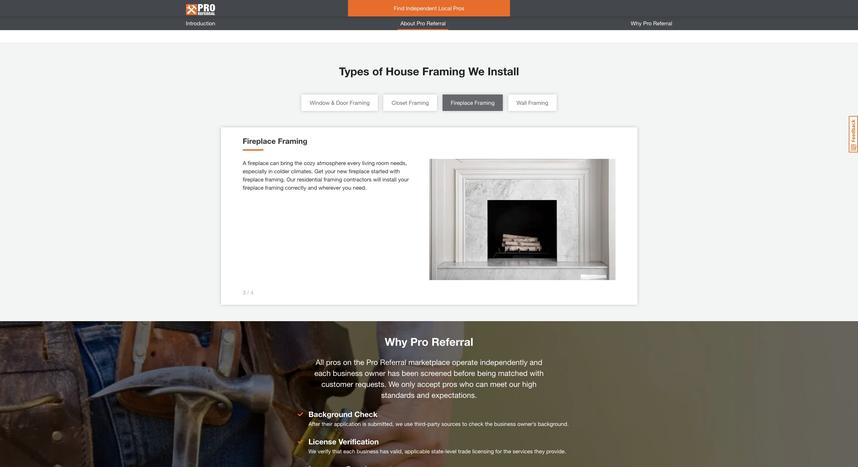 Task type: describe. For each thing, give the bounding box(es) containing it.
install
[[382, 176, 397, 183]]

0 horizontal spatial your
[[325, 168, 336, 174]]

fireplace framing button
[[443, 95, 503, 111]]

door
[[336, 99, 348, 106]]

on
[[343, 358, 352, 367]]

window & door framing button
[[302, 95, 378, 111]]

correctly
[[285, 184, 306, 191]]

get
[[314, 168, 323, 174]]

all pros on the pro referral marketplace operate independently and each business owner has been screened before being matched with customer requests. we only accept pros who can meet our high standards and expectations.
[[314, 358, 544, 400]]

types
[[339, 65, 369, 78]]

services
[[513, 448, 533, 455]]

being
[[477, 369, 496, 378]]

operate
[[452, 358, 478, 367]]

to
[[462, 421, 467, 427]]

has inside the all pros on the pro referral marketplace operate independently and each business owner has been screened before being matched with customer requests. we only accept pros who can meet our high standards and expectations.
[[388, 369, 400, 378]]

has inside license verification we verify that each business has valid, applicable state-level trade licensing for the services they provide.
[[380, 448, 389, 455]]

pro inside the all pros on the pro referral marketplace operate independently and each business owner has been screened before being matched with customer requests. we only accept pros who can meet our high standards and expectations.
[[366, 358, 378, 367]]

can inside the a fireplace can bring the cozy atmosphere every living room needs, especially in colder climates. get your new fireplace started with fireplace framing. our residential framing contractors will install your fireplace framing correctly and wherever you need.
[[270, 160, 279, 166]]

business inside background check after their application is submitted, we use third-party sources to check the business owner's background.
[[494, 421, 516, 427]]

fireplace inside button
[[451, 99, 473, 106]]

check
[[469, 421, 483, 427]]

valid,
[[390, 448, 403, 455]]

cozy
[[304, 160, 315, 166]]

marketplace
[[408, 358, 450, 367]]

our
[[287, 176, 296, 183]]

especially
[[243, 168, 267, 174]]

party
[[427, 421, 440, 427]]

we inside the all pros on the pro referral marketplace operate independently and each business owner has been screened before being matched with customer requests. we only accept pros who can meet our high standards and expectations.
[[388, 380, 399, 389]]

types of house framing we install
[[339, 65, 519, 78]]

window
[[310, 99, 330, 106]]

closet framing button
[[383, 95, 437, 111]]

of
[[372, 65, 383, 78]]

with inside the all pros on the pro referral marketplace operate independently and each business owner has been screened before being matched with customer requests. we only accept pros who can meet our high standards and expectations.
[[530, 369, 544, 378]]

atmosphere
[[317, 160, 346, 166]]

standards
[[381, 391, 415, 400]]

their
[[322, 421, 332, 427]]

referral inside the all pros on the pro referral marketplace operate independently and each business owner has been screened before being matched with customer requests. we only accept pros who can meet our high standards and expectations.
[[380, 358, 406, 367]]

climates.
[[291, 168, 313, 174]]

business inside the all pros on the pro referral marketplace operate independently and each business owner has been screened before being matched with customer requests. we only accept pros who can meet our high standards and expectations.
[[333, 369, 363, 378]]

the inside license verification we verify that each business has valid, applicable state-level trade licensing for the services they provide.
[[503, 448, 511, 455]]

pros
[[453, 5, 464, 11]]

0 vertical spatial pros
[[326, 358, 341, 367]]

local
[[438, 5, 452, 11]]

background.
[[538, 421, 569, 427]]

bring
[[281, 160, 293, 166]]

find
[[394, 5, 404, 11]]

applicable
[[405, 448, 430, 455]]

4
[[251, 289, 254, 296]]

wall framing
[[517, 99, 548, 106]]

new
[[337, 168, 347, 174]]

a fireplace can bring the cozy atmosphere every living room needs, especially in colder climates. get your new fireplace started with fireplace framing. our residential framing contractors will install your fireplace framing correctly and wherever you need.
[[243, 160, 409, 191]]

our
[[509, 380, 520, 389]]

owner
[[365, 369, 386, 378]]

application
[[334, 421, 361, 427]]

in
[[268, 168, 273, 174]]

trade
[[458, 448, 471, 455]]

check
[[354, 410, 377, 419]]

that
[[332, 448, 342, 455]]

use
[[404, 421, 413, 427]]

who
[[459, 380, 474, 389]]

window & door framing
[[310, 99, 370, 106]]

1 horizontal spatial framing
[[324, 176, 342, 183]]

submitted,
[[368, 421, 394, 427]]

find independent local pros
[[394, 5, 464, 11]]

with inside the a fireplace can bring the cozy atmosphere every living room needs, especially in colder climates. get your new fireplace started with fireplace framing. our residential framing contractors will install your fireplace framing correctly and wherever you need.
[[390, 168, 400, 174]]

verify
[[318, 448, 331, 455]]

for
[[495, 448, 502, 455]]

wherever
[[319, 184, 341, 191]]

house
[[386, 65, 419, 78]]

every
[[347, 160, 361, 166]]

fireplace framing inside button
[[451, 99, 495, 106]]

wall framing button
[[508, 95, 557, 111]]

closet
[[392, 99, 407, 106]]

1 vertical spatial and
[[530, 358, 542, 367]]

the inside the all pros on the pro referral marketplace operate independently and each business owner has been screened before being matched with customer requests. we only accept pros who can meet our high standards and expectations.
[[354, 358, 364, 367]]

independently
[[480, 358, 528, 367]]

all
[[316, 358, 324, 367]]

about pro referral
[[400, 20, 446, 26]]

and inside the a fireplace can bring the cozy atmosphere every living room needs, especially in colder climates. get your new fireplace started with fireplace framing. our residential framing contractors will install your fireplace framing correctly and wherever you need.
[[308, 184, 317, 191]]

we inside license verification we verify that each business has valid, applicable state-level trade licensing for the services they provide.
[[308, 448, 316, 455]]

we
[[395, 421, 403, 427]]



Task type: vqa. For each thing, say whether or not it's contained in the screenshot.
The Home Depot Logo
no



Task type: locate. For each thing, give the bounding box(es) containing it.
large modern white fireplace image
[[429, 159, 615, 280]]

framing down framing.
[[265, 184, 284, 191]]

the inside the a fireplace can bring the cozy atmosphere every living room needs, especially in colder climates. get your new fireplace started with fireplace framing. our residential framing contractors will install your fireplace framing correctly and wherever you need.
[[295, 160, 302, 166]]

framing up wherever on the left
[[324, 176, 342, 183]]

will
[[373, 176, 381, 183]]

0 horizontal spatial pros
[[326, 358, 341, 367]]

0 horizontal spatial why pro referral
[[385, 335, 473, 348]]

with up high
[[530, 369, 544, 378]]

room
[[376, 160, 389, 166]]

colder
[[274, 168, 289, 174]]

1 vertical spatial has
[[380, 448, 389, 455]]

state-
[[431, 448, 446, 455]]

wall
[[517, 99, 527, 106]]

business down verification
[[357, 448, 378, 455]]

they
[[534, 448, 545, 455]]

owner's
[[517, 421, 536, 427]]

screened
[[421, 369, 452, 378]]

provide.
[[546, 448, 566, 455]]

0 horizontal spatial can
[[270, 160, 279, 166]]

0 vertical spatial business
[[333, 369, 363, 378]]

1 vertical spatial each
[[343, 448, 355, 455]]

and up high
[[530, 358, 542, 367]]

licensing
[[472, 448, 494, 455]]

0 vertical spatial and
[[308, 184, 317, 191]]

/
[[247, 289, 249, 296]]

can up 'in'
[[270, 160, 279, 166]]

can
[[270, 160, 279, 166], [476, 380, 488, 389]]

has left 'been'
[[388, 369, 400, 378]]

1 vertical spatial can
[[476, 380, 488, 389]]

&
[[331, 99, 335, 106]]

2 vertical spatial business
[[357, 448, 378, 455]]

about
[[400, 20, 415, 26]]

0 horizontal spatial we
[[308, 448, 316, 455]]

your right 'install'
[[398, 176, 409, 183]]

with
[[390, 168, 400, 174], [530, 369, 544, 378]]

1 horizontal spatial each
[[343, 448, 355, 455]]

0 vertical spatial fireplace
[[451, 99, 473, 106]]

each inside license verification we verify that each business has valid, applicable state-level trade licensing for the services they provide.
[[343, 448, 355, 455]]

0 vertical spatial your
[[325, 168, 336, 174]]

the right check
[[485, 421, 493, 427]]

1 vertical spatial we
[[388, 380, 399, 389]]

pro referral logo image
[[186, 1, 215, 18]]

contractors
[[344, 176, 372, 183]]

1 vertical spatial pros
[[442, 380, 457, 389]]

0 horizontal spatial fireplace framing
[[243, 137, 307, 146]]

framing.
[[265, 176, 285, 183]]

1 vertical spatial framing
[[265, 184, 284, 191]]

1 vertical spatial your
[[398, 176, 409, 183]]

after
[[308, 421, 320, 427]]

why
[[631, 20, 642, 26], [385, 335, 407, 348]]

0 vertical spatial we
[[468, 65, 485, 78]]

0 vertical spatial framing
[[324, 176, 342, 183]]

high
[[522, 380, 537, 389]]

business down on
[[333, 369, 363, 378]]

the inside background check after their application is submitted, we use third-party sources to check the business owner's background.
[[485, 421, 493, 427]]

we up standards
[[388, 380, 399, 389]]

1 horizontal spatial your
[[398, 176, 409, 183]]

the right for
[[503, 448, 511, 455]]

2 horizontal spatial we
[[468, 65, 485, 78]]

feedback link image
[[849, 116, 858, 153]]

fireplace framing
[[451, 99, 495, 106], [243, 137, 307, 146]]

referral
[[427, 20, 446, 26], [653, 20, 672, 26], [431, 335, 473, 348], [380, 358, 406, 367]]

1 vertical spatial why
[[385, 335, 407, 348]]

framing
[[324, 176, 342, 183], [265, 184, 284, 191]]

1 horizontal spatial pros
[[442, 380, 457, 389]]

0 vertical spatial fireplace framing
[[451, 99, 495, 106]]

meet
[[490, 380, 507, 389]]

2 vertical spatial and
[[417, 391, 429, 400]]

0 horizontal spatial fireplace
[[243, 137, 276, 146]]

1 horizontal spatial fireplace
[[451, 99, 473, 106]]

need.
[[353, 184, 367, 191]]

accept
[[417, 380, 440, 389]]

1 vertical spatial why pro referral
[[385, 335, 473, 348]]

business left owner's
[[494, 421, 516, 427]]

framing inside button
[[350, 99, 370, 106]]

business inside license verification we verify that each business has valid, applicable state-level trade licensing for the services they provide.
[[357, 448, 378, 455]]

the
[[295, 160, 302, 166], [354, 358, 364, 367], [485, 421, 493, 427], [503, 448, 511, 455]]

0 horizontal spatial each
[[314, 369, 331, 378]]

license verification we verify that each business has valid, applicable state-level trade licensing for the services they provide.
[[308, 437, 566, 455]]

can down being
[[476, 380, 488, 389]]

pros up the expectations.
[[442, 380, 457, 389]]

independent
[[406, 5, 437, 11]]

residential
[[297, 176, 322, 183]]

started
[[371, 168, 388, 174]]

1 vertical spatial with
[[530, 369, 544, 378]]

we left verify
[[308, 448, 316, 455]]

find independent local pros button
[[348, 0, 510, 16]]

the up climates.
[[295, 160, 302, 166]]

can inside the all pros on the pro referral marketplace operate independently and each business owner has been screened before being matched with customer requests. we only accept pros who can meet our high standards and expectations.
[[476, 380, 488, 389]]

expectations.
[[432, 391, 477, 400]]

business
[[333, 369, 363, 378], [494, 421, 516, 427], [357, 448, 378, 455]]

you
[[342, 184, 351, 191]]

1 horizontal spatial can
[[476, 380, 488, 389]]

framing
[[422, 65, 465, 78], [350, 99, 370, 106], [409, 99, 429, 106], [475, 99, 495, 106], [528, 99, 548, 106], [278, 137, 307, 146]]

1 horizontal spatial why
[[631, 20, 642, 26]]

0 vertical spatial why
[[631, 20, 642, 26]]

0 vertical spatial with
[[390, 168, 400, 174]]

3 / 4
[[243, 289, 254, 296]]

1 vertical spatial fireplace
[[243, 137, 276, 146]]

introduction
[[186, 20, 215, 26]]

and
[[308, 184, 317, 191], [530, 358, 542, 367], [417, 391, 429, 400]]

each down all at the left bottom of the page
[[314, 369, 331, 378]]

0 horizontal spatial framing
[[265, 184, 284, 191]]

has left valid,
[[380, 448, 389, 455]]

0 horizontal spatial with
[[390, 168, 400, 174]]

we
[[468, 65, 485, 78], [388, 380, 399, 389], [308, 448, 316, 455]]

been
[[402, 369, 418, 378]]

before
[[454, 369, 475, 378]]

1 horizontal spatial we
[[388, 380, 399, 389]]

we left install
[[468, 65, 485, 78]]

verification
[[338, 437, 379, 446]]

matched
[[498, 369, 528, 378]]

1 vertical spatial business
[[494, 421, 516, 427]]

level
[[446, 448, 457, 455]]

a
[[243, 160, 246, 166]]

background check after their application is submitted, we use third-party sources to check the business owner's background.
[[308, 410, 569, 427]]

fireplace
[[451, 99, 473, 106], [243, 137, 276, 146]]

0 vertical spatial has
[[388, 369, 400, 378]]

0 vertical spatial can
[[270, 160, 279, 166]]

0 vertical spatial why pro referral
[[631, 20, 672, 26]]

with down needs,
[[390, 168, 400, 174]]

install
[[488, 65, 519, 78]]

is
[[362, 421, 366, 427]]

2 horizontal spatial and
[[530, 358, 542, 367]]

1 horizontal spatial and
[[417, 391, 429, 400]]

customer
[[321, 380, 353, 389]]

0 horizontal spatial why
[[385, 335, 407, 348]]

your
[[325, 168, 336, 174], [398, 176, 409, 183]]

1 horizontal spatial with
[[530, 369, 544, 378]]

each inside the all pros on the pro referral marketplace operate independently and each business owner has been screened before being matched with customer requests. we only accept pros who can meet our high standards and expectations.
[[314, 369, 331, 378]]

background
[[308, 410, 352, 419]]

requests.
[[355, 380, 386, 389]]

license
[[308, 437, 336, 446]]

living
[[362, 160, 375, 166]]

needs,
[[390, 160, 407, 166]]

closet framing
[[392, 99, 429, 106]]

1 horizontal spatial why pro referral
[[631, 20, 672, 26]]

and down residential
[[308, 184, 317, 191]]

pros right all at the left bottom of the page
[[326, 358, 341, 367]]

only
[[401, 380, 415, 389]]

and down accept
[[417, 391, 429, 400]]

the right on
[[354, 358, 364, 367]]

1 vertical spatial fireplace framing
[[243, 137, 307, 146]]

2 vertical spatial we
[[308, 448, 316, 455]]

third-
[[414, 421, 427, 427]]

1 horizontal spatial fireplace framing
[[451, 99, 495, 106]]

sources
[[441, 421, 461, 427]]

0 horizontal spatial and
[[308, 184, 317, 191]]

0 vertical spatial each
[[314, 369, 331, 378]]

your down atmosphere
[[325, 168, 336, 174]]

each right the that
[[343, 448, 355, 455]]



